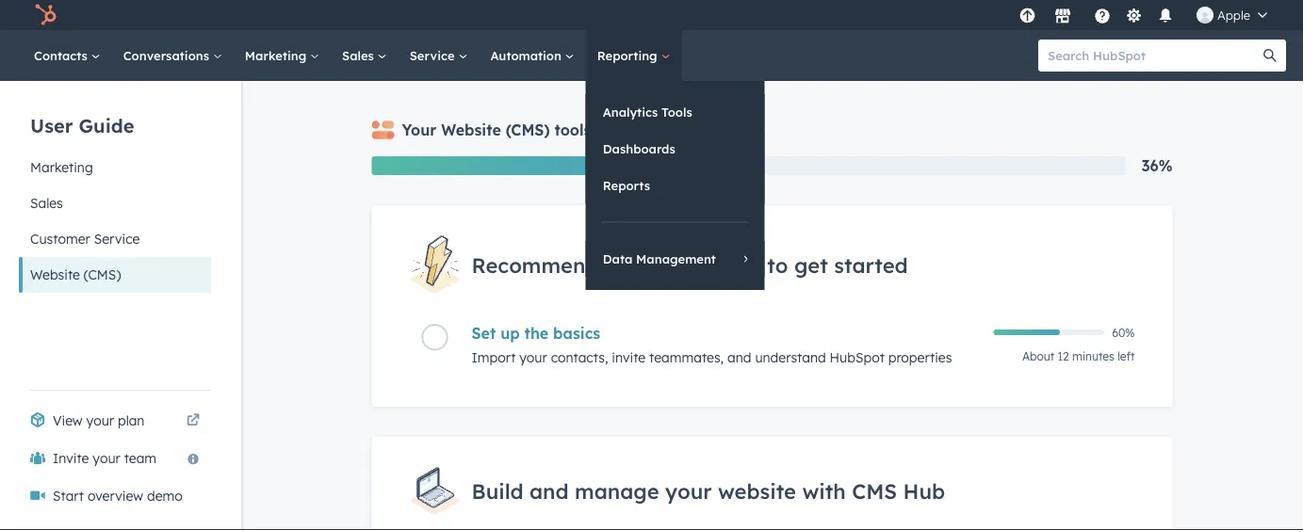 Task type: describe. For each thing, give the bounding box(es) containing it.
reporting link
[[586, 30, 682, 81]]

12
[[1058, 350, 1070, 364]]

invite
[[53, 451, 89, 467]]

all
[[636, 252, 661, 278]]

left
[[1118, 350, 1136, 364]]

set
[[472, 325, 496, 343]]

view
[[53, 413, 83, 429]]

website inside button
[[30, 267, 80, 283]]

you
[[667, 252, 705, 278]]

the
[[525, 325, 549, 343]]

0 horizontal spatial and
[[530, 479, 569, 505]]

your inside set up the basics import your contacts, invite teammates, and understand hubspot properties
[[520, 350, 548, 366]]

about
[[1023, 350, 1055, 364]]

analytics
[[603, 104, 658, 120]]

data management link
[[586, 241, 765, 277]]

your website (cms) tools progress progress bar
[[372, 157, 644, 175]]

cms
[[852, 479, 898, 505]]

apple
[[1218, 7, 1251, 23]]

get
[[795, 252, 829, 278]]

search button
[[1255, 40, 1287, 72]]

automation link
[[479, 30, 586, 81]]

invite your team button
[[19, 440, 211, 478]]

your left "plan"
[[86, 413, 114, 429]]

about 12 minutes left
[[1023, 350, 1136, 364]]

hubspot
[[830, 350, 885, 366]]

1 horizontal spatial (cms)
[[506, 121, 550, 140]]

notifications button
[[1150, 0, 1182, 30]]

data management
[[603, 251, 716, 267]]

apple menu
[[1014, 0, 1281, 30]]

upgrade link
[[1016, 5, 1040, 25]]

user guide views element
[[19, 81, 211, 293]]

service inside button
[[94, 231, 140, 247]]

overview
[[88, 488, 143, 505]]

marketplaces image
[[1055, 8, 1072, 25]]

2 link opens in a new window image from the top
[[187, 415, 200, 428]]

your left website
[[666, 479, 712, 505]]

(cms) inside website (cms) button
[[84, 267, 121, 283]]

1 horizontal spatial marketing
[[245, 48, 310, 63]]

hub
[[904, 479, 946, 505]]

analytics tools
[[603, 104, 693, 120]]

user guide
[[30, 114, 134, 137]]

sales button
[[19, 186, 211, 222]]

1 horizontal spatial service
[[410, 48, 459, 63]]

demo
[[147, 488, 183, 505]]

reports
[[603, 178, 651, 193]]

start
[[53, 488, 84, 505]]

60%
[[1113, 326, 1136, 340]]

marketplaces button
[[1044, 0, 1083, 30]]

website (cms)
[[30, 267, 121, 283]]

search image
[[1264, 49, 1278, 62]]

recommended:
[[472, 252, 630, 278]]

build and manage your website with cms hub
[[472, 479, 946, 505]]

reporting menu
[[586, 81, 765, 290]]

team
[[124, 451, 157, 467]]

dashboards
[[603, 141, 676, 157]]

hubspot link
[[23, 4, 71, 26]]

conversations
[[123, 48, 213, 63]]

invite your team
[[53, 451, 157, 467]]

your
[[402, 121, 437, 140]]

understand
[[756, 350, 827, 366]]

marketing inside button
[[30, 159, 93, 176]]

with
[[803, 479, 846, 505]]

customer service button
[[19, 222, 211, 257]]

1 link opens in a new window image from the top
[[187, 410, 200, 433]]

help button
[[1087, 0, 1119, 30]]



Task type: locate. For each thing, give the bounding box(es) containing it.
1 vertical spatial marketing
[[30, 159, 93, 176]]

marketing button
[[19, 150, 211, 186]]

plan
[[118, 413, 145, 429]]

sales up 'customer'
[[30, 195, 63, 212]]

marketing link
[[234, 30, 331, 81]]

website
[[718, 479, 797, 505]]

and down set up the basics button on the bottom of page
[[728, 350, 752, 366]]

your
[[520, 350, 548, 366], [86, 413, 114, 429], [93, 451, 120, 467], [666, 479, 712, 505]]

website
[[441, 121, 501, 140], [30, 267, 80, 283]]

manage
[[575, 479, 660, 505]]

0 horizontal spatial sales
[[30, 195, 63, 212]]

customer
[[30, 231, 90, 247]]

reports link
[[586, 168, 765, 204]]

up
[[501, 325, 520, 343]]

guide
[[79, 114, 134, 137]]

contacts link
[[23, 30, 112, 81]]

0 vertical spatial and
[[728, 350, 752, 366]]

(cms) down customer service button
[[84, 267, 121, 283]]

and right build at the bottom left
[[530, 479, 569, 505]]

build
[[472, 479, 524, 505]]

settings link
[[1123, 5, 1146, 25]]

sales link
[[331, 30, 398, 81]]

view your plan
[[53, 413, 145, 429]]

apple button
[[1186, 0, 1279, 30]]

website (cms) button
[[19, 257, 211, 293]]

progress
[[596, 121, 662, 140]]

service down sales button
[[94, 231, 140, 247]]

sales
[[342, 48, 378, 63], [30, 195, 63, 212]]

sales right 'marketing' link
[[342, 48, 378, 63]]

dashboards link
[[586, 131, 765, 167]]

36%
[[1142, 157, 1173, 175]]

and
[[728, 350, 752, 366], [530, 479, 569, 505]]

and inside set up the basics import your contacts, invite teammates, and understand hubspot properties
[[728, 350, 752, 366]]

upgrade image
[[1020, 8, 1037, 25]]

notifications image
[[1158, 8, 1175, 25]]

(cms)
[[506, 121, 550, 140], [84, 267, 121, 283]]

analytics tools link
[[586, 94, 765, 130]]

1 vertical spatial (cms)
[[84, 267, 121, 283]]

minutes
[[1073, 350, 1115, 364]]

your left team
[[93, 451, 120, 467]]

marketing down "user"
[[30, 159, 93, 176]]

conversations link
[[112, 30, 234, 81]]

0 vertical spatial (cms)
[[506, 121, 550, 140]]

your website (cms) tools progress
[[402, 121, 662, 140]]

your down the
[[520, 350, 548, 366]]

service
[[410, 48, 459, 63], [94, 231, 140, 247]]

tools
[[555, 121, 592, 140]]

start overview demo
[[53, 488, 183, 505]]

1 horizontal spatial website
[[441, 121, 501, 140]]

contacts
[[34, 48, 91, 63]]

service right sales link
[[410, 48, 459, 63]]

0 horizontal spatial (cms)
[[84, 267, 121, 283]]

1 vertical spatial and
[[530, 479, 569, 505]]

need
[[711, 252, 762, 278]]

website down 'customer'
[[30, 267, 80, 283]]

teammates,
[[650, 350, 724, 366]]

hubspot image
[[34, 4, 57, 26]]

contacts,
[[551, 350, 608, 366]]

set up the basics import your contacts, invite teammates, and understand hubspot properties
[[472, 325, 953, 366]]

1 vertical spatial website
[[30, 267, 80, 283]]

user
[[30, 114, 73, 137]]

customer service
[[30, 231, 140, 247]]

recommended: all you need to get started
[[472, 252, 909, 278]]

sales inside button
[[30, 195, 63, 212]]

link opens in a new window image
[[187, 410, 200, 433], [187, 415, 200, 428]]

reporting
[[597, 48, 661, 63]]

0 vertical spatial website
[[441, 121, 501, 140]]

0 vertical spatial service
[[410, 48, 459, 63]]

bob builder image
[[1197, 7, 1214, 24]]

1 horizontal spatial sales
[[342, 48, 378, 63]]

0 horizontal spatial marketing
[[30, 159, 93, 176]]

basics
[[554, 325, 601, 343]]

0 vertical spatial sales
[[342, 48, 378, 63]]

properties
[[889, 350, 953, 366]]

set up the basics button
[[472, 325, 983, 343]]

invite
[[612, 350, 646, 366]]

your inside button
[[93, 451, 120, 467]]

marketing left sales link
[[245, 48, 310, 63]]

service link
[[398, 30, 479, 81]]

Search HubSpot search field
[[1039, 40, 1270, 72]]

import
[[472, 350, 516, 366]]

started
[[835, 252, 909, 278]]

settings image
[[1126, 8, 1143, 25]]

tools
[[662, 104, 693, 120]]

1 vertical spatial sales
[[30, 195, 63, 212]]

0 vertical spatial marketing
[[245, 48, 310, 63]]

1 vertical spatial service
[[94, 231, 140, 247]]

help image
[[1095, 8, 1112, 25]]

start overview demo link
[[19, 478, 211, 516]]

0 horizontal spatial website
[[30, 267, 80, 283]]

to
[[768, 252, 789, 278]]

(cms) up your website (cms) tools progress "progress bar" on the left top of the page
[[506, 121, 550, 140]]

view your plan link
[[19, 403, 211, 440]]

automation
[[491, 48, 565, 63]]

0 horizontal spatial service
[[94, 231, 140, 247]]

[object object] complete progress bar
[[994, 330, 1061, 336]]

data
[[603, 251, 633, 267]]

website up your website (cms) tools progress "progress bar" on the left top of the page
[[441, 121, 501, 140]]

1 horizontal spatial and
[[728, 350, 752, 366]]

management
[[636, 251, 716, 267]]



Task type: vqa. For each thing, say whether or not it's contained in the screenshot.
the Jacob Rogers icon
no



